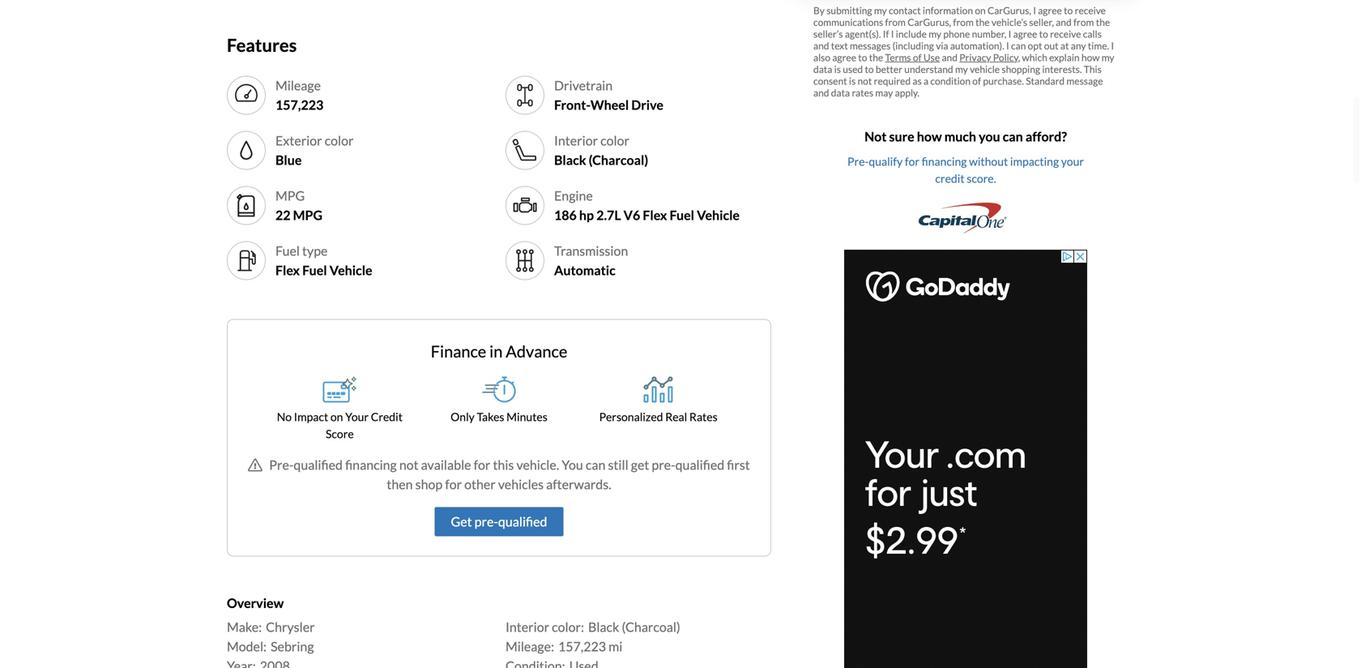Task type: describe. For each thing, give the bounding box(es) containing it.
get pre-qualified
[[451, 514, 548, 529]]

drivetrain image
[[512, 82, 538, 108]]

then
[[387, 476, 413, 492]]

not inside , which explain how my data is used to better understand my vehicle shopping interests. this consent is not required as a condition of purchase. standard message and data rates may apply.
[[858, 75, 873, 87]]

used
[[843, 63, 864, 75]]

my left the vehicle
[[956, 63, 969, 75]]

agent(s).
[[845, 28, 882, 40]]

no impact on your credit score
[[277, 410, 403, 441]]

drivetrain front-wheel drive
[[555, 77, 664, 113]]

mileage:
[[506, 639, 555, 654]]

sure
[[890, 128, 915, 144]]

rates
[[852, 87, 874, 98]]

finance
[[431, 342, 487, 361]]

color:
[[552, 619, 585, 635]]

engine 186 hp 2.7l v6 flex fuel vehicle
[[555, 188, 740, 223]]

chrysler
[[266, 619, 315, 635]]

your
[[345, 410, 369, 424]]

and right seller,
[[1057, 16, 1072, 28]]

2 horizontal spatial qualified
[[676, 457, 725, 473]]

overview
[[227, 595, 284, 611]]

time.
[[1089, 40, 1110, 51]]

on inside by submitting my contact information on cargurus, i agree to receive communications from cargurus, from the vehicle's seller, and from the seller's agent(s). if i include my phone number, i agree to receive calls and text messages (including via automation). i can opt out at any time. i also agree to the
[[976, 4, 986, 16]]

shopping
[[1002, 63, 1041, 75]]

2 from from the left
[[954, 16, 974, 28]]

phone
[[944, 28, 971, 40]]

financing inside pre-qualified financing not available for this vehicle. you can still get pre-qualified first then shop for other vehicles afterwards.
[[345, 457, 397, 473]]

interests.
[[1043, 63, 1083, 75]]

186
[[555, 207, 577, 223]]

make: chrysler model: sebring
[[227, 619, 315, 654]]

may
[[876, 87, 894, 98]]

0 vertical spatial of
[[914, 51, 922, 63]]

impacting
[[1011, 154, 1060, 168]]

out
[[1045, 40, 1059, 51]]

advance
[[506, 342, 568, 361]]

1 vertical spatial for
[[474, 457, 491, 473]]

score.
[[967, 171, 997, 185]]

afterwards.
[[547, 476, 612, 492]]

157,223 inside interior color: black (charcoal) mileage: 157,223 mi
[[559, 639, 606, 654]]

,
[[1019, 51, 1021, 63]]

understand
[[905, 63, 954, 75]]

transmission image
[[512, 248, 538, 274]]

features
[[227, 34, 297, 56]]

afford?
[[1026, 128, 1068, 144]]

include
[[896, 28, 927, 40]]

shop
[[416, 476, 443, 492]]

privacy
[[960, 51, 992, 63]]

score
[[326, 427, 354, 441]]

black for color:
[[589, 619, 620, 635]]

financing inside pre-qualify for financing without impacting your credit score.
[[922, 154, 968, 168]]

much
[[945, 128, 977, 144]]

also
[[814, 51, 831, 63]]

any
[[1072, 40, 1087, 51]]

can inside by submitting my contact information on cargurus, i agree to receive communications from cargurus, from the vehicle's seller, and from the seller's agent(s). if i include my phone number, i agree to receive calls and text messages (including via automation). i can opt out at any time. i also agree to the
[[1012, 40, 1027, 51]]

drivetrain
[[555, 77, 613, 93]]

this
[[493, 457, 514, 473]]

1 vertical spatial receive
[[1051, 28, 1082, 40]]

flex inside engine 186 hp 2.7l v6 flex fuel vehicle
[[643, 207, 668, 223]]

(charcoal) for interior color black (charcoal)
[[589, 152, 649, 168]]

interior for interior color black (charcoal)
[[555, 133, 598, 148]]

communications
[[814, 16, 884, 28]]

at
[[1061, 40, 1070, 51]]

to inside , which explain how my data is used to better understand my vehicle shopping interests. this consent is not required as a condition of purchase. standard message and data rates may apply.
[[865, 63, 874, 75]]

transmission automatic
[[555, 243, 629, 278]]

my left phone
[[929, 28, 942, 40]]

pre-qualify for financing without impacting your credit score.
[[848, 154, 1085, 185]]

required
[[874, 75, 911, 87]]

impact
[[294, 410, 328, 424]]

interior for interior color: black (charcoal) mileage: 157,223 mi
[[506, 619, 550, 635]]

blue
[[276, 152, 302, 168]]

by
[[814, 4, 825, 16]]

personalized
[[600, 410, 664, 424]]

1 vertical spatial can
[[1003, 128, 1024, 144]]

as
[[913, 75, 922, 87]]

your
[[1062, 154, 1085, 168]]

drive
[[632, 97, 664, 113]]

color for interior color
[[601, 133, 630, 148]]

0 vertical spatial data
[[814, 63, 833, 75]]

without
[[970, 154, 1009, 168]]

1 horizontal spatial fuel
[[302, 262, 327, 278]]

0 vertical spatial 157,223
[[276, 97, 324, 113]]

message
[[1067, 75, 1104, 87]]

my down calls
[[1102, 51, 1115, 63]]

0 horizontal spatial is
[[835, 63, 841, 75]]

policy
[[994, 51, 1019, 63]]

mileage 157,223
[[276, 77, 324, 113]]

type
[[302, 243, 328, 259]]

interior color image
[[512, 137, 538, 163]]

qualify
[[869, 154, 903, 168]]

terms of use link
[[886, 51, 941, 63]]

get
[[451, 514, 472, 529]]

0 vertical spatial agree
[[1039, 4, 1063, 16]]

0 horizontal spatial how
[[918, 128, 943, 144]]

submitting
[[827, 4, 873, 16]]

which
[[1023, 51, 1048, 63]]

first
[[727, 457, 751, 473]]

i right if
[[892, 28, 895, 40]]

calls
[[1084, 28, 1102, 40]]

only
[[451, 410, 475, 424]]

front-
[[555, 97, 591, 113]]

1 vertical spatial mpg
[[293, 207, 323, 223]]

get
[[631, 457, 650, 473]]

0 horizontal spatial qualified
[[294, 457, 343, 473]]

interior color black (charcoal)
[[555, 133, 649, 168]]

vehicle inside engine 186 hp 2.7l v6 flex fuel vehicle
[[697, 207, 740, 223]]

exterior color blue
[[276, 133, 354, 168]]

vehicle
[[970, 63, 1000, 75]]

number,
[[972, 28, 1007, 40]]

privacy policy link
[[960, 51, 1019, 63]]

apply.
[[896, 87, 920, 98]]

to down agent(s).
[[859, 51, 868, 63]]

seller's
[[814, 28, 844, 40]]

(including
[[893, 40, 935, 51]]



Task type: vqa. For each thing, say whether or not it's contained in the screenshot.
'not' inside the , which explain how my data is used to better understand my vehicle shopping interests. This consent is not required as a condition of purchase. Standard message and data rates may apply.
yes



Task type: locate. For each thing, give the bounding box(es) containing it.
text
[[832, 40, 849, 51]]

from up the any
[[1074, 16, 1095, 28]]

on
[[976, 4, 986, 16], [331, 410, 343, 424]]

is
[[835, 63, 841, 75], [850, 75, 856, 87]]

a
[[924, 75, 929, 87]]

1 horizontal spatial pre-
[[848, 154, 869, 168]]

157,223 down color:
[[559, 639, 606, 654]]

(charcoal) inside interior color: black (charcoal) mileage: 157,223 mi
[[622, 619, 681, 635]]

pre- inside pre-qualified financing not available for this vehicle. you can still get pre-qualified first then shop for other vehicles afterwards.
[[269, 457, 294, 473]]

to right seller,
[[1065, 4, 1074, 16]]

qualified down score
[[294, 457, 343, 473]]

wheel
[[591, 97, 629, 113]]

mpg up 22
[[276, 188, 305, 203]]

not sure how much you can afford?
[[865, 128, 1068, 144]]

to left at
[[1040, 28, 1049, 40]]

cargurus, up number, on the top of page
[[988, 4, 1032, 16]]

(charcoal) up engine 186 hp 2.7l v6 flex fuel vehicle
[[589, 152, 649, 168]]

flex right v6
[[643, 207, 668, 223]]

condition
[[931, 75, 971, 87]]

0 horizontal spatial for
[[445, 476, 462, 492]]

0 vertical spatial interior
[[555, 133, 598, 148]]

to
[[1065, 4, 1074, 16], [1040, 28, 1049, 40], [859, 51, 868, 63], [865, 63, 874, 75]]

1 horizontal spatial flex
[[643, 207, 668, 223]]

engine image
[[512, 193, 538, 218]]

for up other
[[474, 457, 491, 473]]

of left use
[[914, 51, 922, 63]]

mpg image
[[233, 193, 259, 218]]

0 vertical spatial financing
[[922, 154, 968, 168]]

is left used
[[835, 63, 841, 75]]

and inside , which explain how my data is used to better understand my vehicle shopping interests. this consent is not required as a condition of purchase. standard message and data rates may apply.
[[814, 87, 830, 98]]

0 horizontal spatial color
[[325, 133, 354, 148]]

1 horizontal spatial of
[[973, 75, 982, 87]]

0 vertical spatial on
[[976, 4, 986, 16]]

2 horizontal spatial fuel
[[670, 207, 695, 223]]

real
[[666, 410, 688, 424]]

black for color
[[555, 152, 587, 168]]

exterior
[[276, 133, 322, 148]]

agree right "also"
[[833, 51, 857, 63]]

0 vertical spatial pre-
[[848, 154, 869, 168]]

no
[[277, 410, 292, 424]]

0 vertical spatial fuel
[[670, 207, 695, 223]]

only takes minutes
[[451, 410, 548, 424]]

1 horizontal spatial interior
[[555, 133, 598, 148]]

0 horizontal spatial interior
[[506, 619, 550, 635]]

interior inside interior color black (charcoal)
[[555, 133, 598, 148]]

color inside exterior color blue
[[325, 133, 354, 148]]

0 horizontal spatial from
[[886, 16, 906, 28]]

0 horizontal spatial flex
[[276, 262, 300, 278]]

get pre-qualified button
[[435, 507, 564, 536]]

data left rates
[[832, 87, 851, 98]]

qualified down vehicles
[[499, 514, 548, 529]]

2 vertical spatial for
[[445, 476, 462, 492]]

2 vertical spatial fuel
[[302, 262, 327, 278]]

0 vertical spatial mpg
[[276, 188, 305, 203]]

i right vehicle's
[[1034, 4, 1037, 16]]

terms
[[886, 51, 912, 63]]

use
[[924, 51, 941, 63]]

0 horizontal spatial vehicle
[[330, 262, 373, 278]]

receive up calls
[[1075, 4, 1107, 16]]

other
[[465, 476, 496, 492]]

1 vertical spatial not
[[400, 457, 419, 473]]

information
[[923, 4, 974, 16]]

0 horizontal spatial pre-
[[269, 457, 294, 473]]

my
[[875, 4, 887, 16], [929, 28, 942, 40], [1102, 51, 1115, 63], [956, 63, 969, 75]]

2 color from the left
[[601, 133, 630, 148]]

interior down front-
[[555, 133, 598, 148]]

1 horizontal spatial qualified
[[499, 514, 548, 529]]

0 horizontal spatial the
[[870, 51, 884, 63]]

can
[[1012, 40, 1027, 51], [1003, 128, 1024, 144], [586, 457, 606, 473]]

black up engine
[[555, 152, 587, 168]]

vehicle's
[[992, 16, 1028, 28]]

not
[[865, 128, 887, 144]]

color right exterior
[[325, 133, 354, 148]]

0 horizontal spatial agree
[[833, 51, 857, 63]]

interior up mileage:
[[506, 619, 550, 635]]

pre- right exclamation triangle "image" at left bottom
[[269, 457, 294, 473]]

for right qualify
[[905, 154, 920, 168]]

fuel down type at the top of the page
[[302, 262, 327, 278]]

this
[[1085, 63, 1102, 75]]

0 vertical spatial not
[[858, 75, 873, 87]]

pre- for qualify
[[848, 154, 869, 168]]

1 vertical spatial interior
[[506, 619, 550, 635]]

opt
[[1029, 40, 1043, 51]]

2 vertical spatial can
[[586, 457, 606, 473]]

1 horizontal spatial from
[[954, 16, 974, 28]]

financing up credit
[[922, 154, 968, 168]]

0 vertical spatial how
[[1082, 51, 1100, 63]]

agree up out
[[1039, 4, 1063, 16]]

2.7l
[[597, 207, 621, 223]]

can right you
[[1003, 128, 1024, 144]]

1 horizontal spatial not
[[858, 75, 873, 87]]

(charcoal) inside interior color black (charcoal)
[[589, 152, 649, 168]]

make:
[[227, 619, 262, 635]]

seller,
[[1030, 16, 1055, 28]]

exterior color image
[[233, 137, 259, 163]]

, which explain how my data is used to better understand my vehicle shopping interests. this consent is not required as a condition of purchase. standard message and data rates may apply.
[[814, 51, 1115, 98]]

22
[[276, 207, 291, 223]]

black inside interior color black (charcoal)
[[555, 152, 587, 168]]

1 from from the left
[[886, 16, 906, 28]]

(charcoal) up mi
[[622, 619, 681, 635]]

i left ,
[[1007, 40, 1010, 51]]

messages
[[850, 40, 891, 51]]

black inside interior color: black (charcoal) mileage: 157,223 mi
[[589, 619, 620, 635]]

interior color: black (charcoal) mileage: 157,223 mi
[[506, 619, 681, 654]]

for
[[905, 154, 920, 168], [474, 457, 491, 473], [445, 476, 462, 492]]

0 horizontal spatial of
[[914, 51, 922, 63]]

1 vertical spatial agree
[[1014, 28, 1038, 40]]

personalized real rates
[[600, 410, 718, 424]]

not left may at right top
[[858, 75, 873, 87]]

0 horizontal spatial cargurus,
[[908, 16, 952, 28]]

0 horizontal spatial fuel
[[276, 243, 300, 259]]

0 vertical spatial black
[[555, 152, 587, 168]]

pre- inside pre-qualify for financing without impacting your credit score.
[[848, 154, 869, 168]]

on inside no impact on your credit score
[[331, 410, 343, 424]]

of inside , which explain how my data is used to better understand my vehicle shopping interests. this consent is not required as a condition of purchase. standard message and data rates may apply.
[[973, 75, 982, 87]]

fuel type image
[[233, 248, 259, 274]]

and down "also"
[[814, 87, 830, 98]]

data down text
[[814, 63, 833, 75]]

1 vertical spatial fuel
[[276, 243, 300, 259]]

fuel left type at the top of the page
[[276, 243, 300, 259]]

purchase.
[[984, 75, 1025, 87]]

is right consent
[[850, 75, 856, 87]]

mi
[[609, 639, 623, 654]]

1 vertical spatial of
[[973, 75, 982, 87]]

on up score
[[331, 410, 343, 424]]

on up number, on the top of page
[[976, 4, 986, 16]]

1 horizontal spatial is
[[850, 75, 856, 87]]

the up the automation).
[[976, 16, 990, 28]]

in
[[490, 342, 503, 361]]

color
[[325, 133, 354, 148], [601, 133, 630, 148]]

color down wheel
[[601, 133, 630, 148]]

vehicle.
[[517, 457, 560, 473]]

standard
[[1027, 75, 1065, 87]]

financing up then
[[345, 457, 397, 473]]

0 horizontal spatial on
[[331, 410, 343, 424]]

i
[[1034, 4, 1037, 16], [892, 28, 895, 40], [1009, 28, 1012, 40], [1007, 40, 1010, 51], [1112, 40, 1115, 51]]

you
[[979, 128, 1001, 144]]

and left text
[[814, 40, 830, 51]]

black up mi
[[589, 619, 620, 635]]

better
[[876, 63, 903, 75]]

model:
[[227, 639, 267, 654]]

to right used
[[865, 63, 874, 75]]

mpg
[[276, 188, 305, 203], [293, 207, 323, 223]]

1 horizontal spatial on
[[976, 4, 986, 16]]

1 horizontal spatial cargurus,
[[988, 4, 1032, 16]]

1 vertical spatial how
[[918, 128, 943, 144]]

1 vertical spatial data
[[832, 87, 851, 98]]

color for exterior color
[[325, 133, 354, 148]]

1 vertical spatial 157,223
[[559, 639, 606, 654]]

from up (including
[[886, 16, 906, 28]]

for down available
[[445, 476, 462, 492]]

1 horizontal spatial 157,223
[[559, 639, 606, 654]]

fuel right v6
[[670, 207, 695, 223]]

0 horizontal spatial 157,223
[[276, 97, 324, 113]]

1 horizontal spatial the
[[976, 16, 990, 28]]

automatic
[[555, 262, 616, 278]]

flex
[[643, 207, 668, 223], [276, 262, 300, 278]]

vehicles
[[498, 476, 544, 492]]

1 horizontal spatial financing
[[922, 154, 968, 168]]

vehicle
[[697, 207, 740, 223], [330, 262, 373, 278]]

fuel inside engine 186 hp 2.7l v6 flex fuel vehicle
[[670, 207, 695, 223]]

2 horizontal spatial the
[[1097, 16, 1111, 28]]

and right use
[[942, 51, 958, 63]]

3 from from the left
[[1074, 16, 1095, 28]]

can left the still
[[586, 457, 606, 473]]

0 vertical spatial receive
[[1075, 4, 1107, 16]]

minutes
[[507, 410, 548, 424]]

flex inside fuel type flex fuel vehicle
[[276, 262, 300, 278]]

pre- down not
[[848, 154, 869, 168]]

pre- right get
[[475, 514, 499, 529]]

can inside pre-qualified financing not available for this vehicle. you can still get pre-qualified first then shop for other vehicles afterwards.
[[586, 457, 606, 473]]

1 color from the left
[[325, 133, 354, 148]]

1 horizontal spatial black
[[589, 619, 620, 635]]

1 vertical spatial on
[[331, 410, 343, 424]]

0 vertical spatial for
[[905, 154, 920, 168]]

mileage image
[[233, 82, 259, 108]]

(charcoal) for interior color: black (charcoal) mileage: 157,223 mi
[[622, 619, 681, 635]]

pre- inside pre-qualified financing not available for this vehicle. you can still get pre-qualified first then shop for other vehicles afterwards.
[[652, 457, 676, 473]]

(charcoal)
[[589, 152, 649, 168], [622, 619, 681, 635]]

i right number, on the top of page
[[1009, 28, 1012, 40]]

receive up explain
[[1051, 28, 1082, 40]]

the left terms
[[870, 51, 884, 63]]

credit
[[371, 410, 403, 424]]

from
[[886, 16, 906, 28], [954, 16, 974, 28], [1074, 16, 1095, 28]]

2 vertical spatial agree
[[833, 51, 857, 63]]

0 horizontal spatial financing
[[345, 457, 397, 473]]

mpg 22 mpg
[[276, 188, 323, 223]]

pre- right the get
[[652, 457, 676, 473]]

interior inside interior color: black (charcoal) mileage: 157,223 mi
[[506, 619, 550, 635]]

1 vertical spatial vehicle
[[330, 262, 373, 278]]

1 horizontal spatial vehicle
[[697, 207, 740, 223]]

how down calls
[[1082, 51, 1100, 63]]

exclamation triangle image
[[248, 458, 263, 471]]

0 vertical spatial can
[[1012, 40, 1027, 51]]

2 horizontal spatial for
[[905, 154, 920, 168]]

hp
[[580, 207, 594, 223]]

for inside pre-qualify for financing without impacting your credit score.
[[905, 154, 920, 168]]

transmission
[[555, 243, 629, 259]]

cargurus, up via
[[908, 16, 952, 28]]

the
[[976, 16, 990, 28], [1097, 16, 1111, 28], [870, 51, 884, 63]]

2 horizontal spatial from
[[1074, 16, 1095, 28]]

contact
[[889, 4, 921, 16]]

not up then
[[400, 457, 419, 473]]

1 horizontal spatial how
[[1082, 51, 1100, 63]]

pre- for qualified
[[269, 457, 294, 473]]

agree
[[1039, 4, 1063, 16], [1014, 28, 1038, 40], [833, 51, 857, 63]]

of down privacy
[[973, 75, 982, 87]]

how inside , which explain how my data is used to better understand my vehicle shopping interests. this consent is not required as a condition of purchase. standard message and data rates may apply.
[[1082, 51, 1100, 63]]

via
[[937, 40, 949, 51]]

0 vertical spatial pre-
[[652, 457, 676, 473]]

1 vertical spatial pre-
[[269, 457, 294, 473]]

pre-qualified financing not available for this vehicle. you can still get pre-qualified first then shop for other vehicles afterwards.
[[269, 457, 751, 492]]

rates
[[690, 410, 718, 424]]

157,223
[[276, 97, 324, 113], [559, 639, 606, 654]]

1 vertical spatial flex
[[276, 262, 300, 278]]

1 vertical spatial black
[[589, 619, 620, 635]]

1 horizontal spatial pre-
[[652, 457, 676, 473]]

qualified inside the get pre-qualified button
[[499, 514, 548, 529]]

1 vertical spatial financing
[[345, 457, 397, 473]]

1 vertical spatial pre-
[[475, 514, 499, 529]]

1 horizontal spatial for
[[474, 457, 491, 473]]

0 horizontal spatial pre-
[[475, 514, 499, 529]]

takes
[[477, 410, 505, 424]]

mpg right 22
[[293, 207, 323, 223]]

0 vertical spatial flex
[[643, 207, 668, 223]]

my up if
[[875, 4, 887, 16]]

1 vertical spatial (charcoal)
[[622, 619, 681, 635]]

vehicle inside fuel type flex fuel vehicle
[[330, 262, 373, 278]]

not
[[858, 75, 873, 87], [400, 457, 419, 473]]

2 horizontal spatial agree
[[1039, 4, 1063, 16]]

0 vertical spatial (charcoal)
[[589, 152, 649, 168]]

credit
[[936, 171, 965, 185]]

pre- inside button
[[475, 514, 499, 529]]

how right sure
[[918, 128, 943, 144]]

flex right fuel type image
[[276, 262, 300, 278]]

advertisement region
[[845, 250, 1088, 668]]

0 horizontal spatial black
[[555, 152, 587, 168]]

v6
[[624, 207, 641, 223]]

0 horizontal spatial not
[[400, 457, 419, 473]]

from up the automation).
[[954, 16, 974, 28]]

terms of use and privacy policy
[[886, 51, 1019, 63]]

color inside interior color black (charcoal)
[[601, 133, 630, 148]]

157,223 down mileage
[[276, 97, 324, 113]]

1 horizontal spatial color
[[601, 133, 630, 148]]

can left opt
[[1012, 40, 1027, 51]]

not inside pre-qualified financing not available for this vehicle. you can still get pre-qualified first then shop for other vehicles afterwards.
[[400, 457, 419, 473]]

agree up ,
[[1014, 28, 1038, 40]]

qualified left first
[[676, 457, 725, 473]]

the up the time.
[[1097, 16, 1111, 28]]

pre-
[[848, 154, 869, 168], [269, 457, 294, 473]]

1 horizontal spatial agree
[[1014, 28, 1038, 40]]

0 vertical spatial vehicle
[[697, 207, 740, 223]]

i right the time.
[[1112, 40, 1115, 51]]



